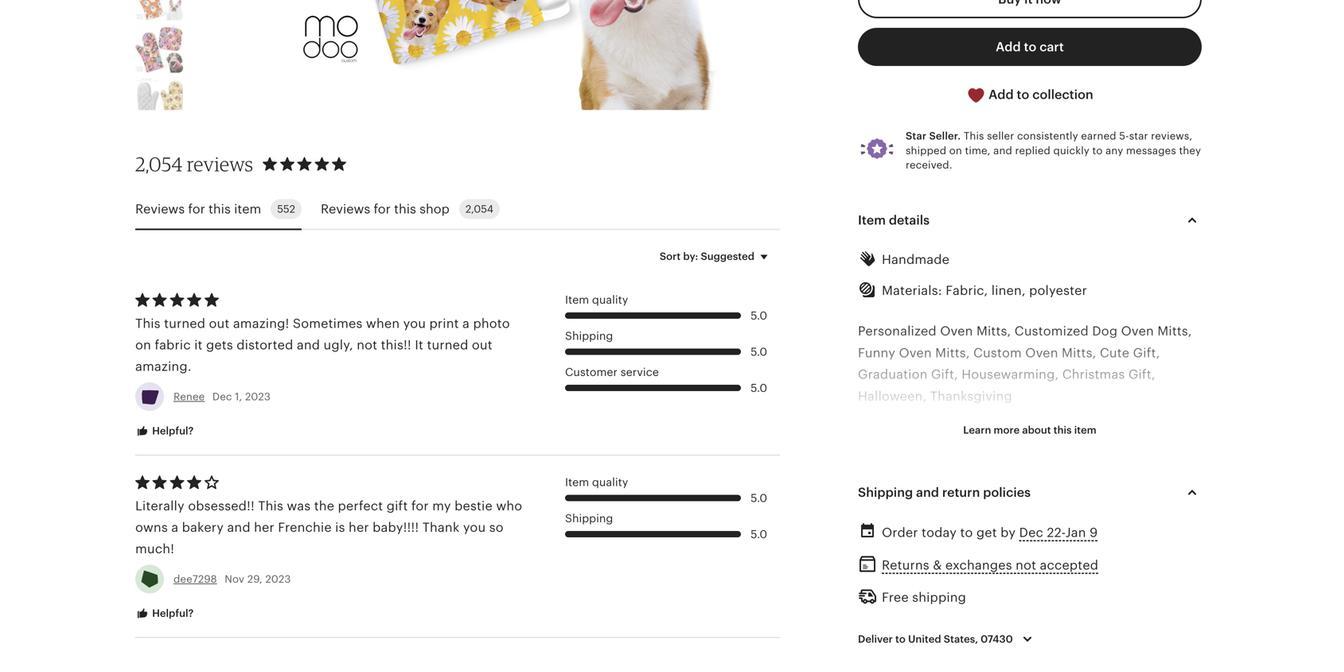Task type: locate. For each thing, give the bounding box(es) containing it.
us
[[1020, 498, 1034, 512], [893, 541, 908, 555]]

0 horizontal spatial this
[[209, 202, 231, 216]]

out up gets
[[209, 317, 230, 331]]

obsessed!!
[[188, 499, 255, 514]]

you up it
[[403, 317, 426, 331]]

0 vertical spatial add
[[996, 40, 1021, 54]]

us right "message"
[[1020, 498, 1034, 512]]

3 personalized oven mitts, customized dog oven mitts, funny oven mitts, custom oven mitts, cute gift, housewarming, christmas gift image from the top
[[135, 77, 183, 125]]

order
[[882, 526, 918, 540]]

1 vertical spatial helpful?
[[150, 608, 194, 620]]

oven down customized at the right of the page
[[1025, 346, 1058, 360]]

2,054 for 2,054
[[465, 203, 493, 215]]

5 5.0 from the top
[[751, 528, 767, 541]]

reviews for reviews for this shop
[[321, 202, 370, 216]]

quality for this turned out amazing! sometimes when you print a photo on fabric it gets distorted and ugly, not this!! it turned out amazing.
[[592, 294, 628, 306]]

0 vertical spatial right-
[[944, 606, 978, 620]]

0 vertical spatial item quality
[[565, 294, 628, 306]]

add for add to cart
[[996, 40, 1021, 54]]

0 horizontal spatial out
[[209, 317, 230, 331]]

1 vertical spatial item
[[1074, 425, 1097, 437]]

2023
[[245, 391, 271, 403], [265, 574, 291, 586]]

right- down shipping
[[944, 606, 978, 620]]

purchase
[[1139, 606, 1196, 620]]

this right 'about'
[[1054, 425, 1072, 437]]

1 horizontal spatial not
[[1016, 559, 1036, 573]]

2023 right 1,
[[245, 391, 271, 403]]

0 horizontal spatial us
[[893, 541, 908, 555]]

1 vertical spatial 2023
[[265, 574, 291, 586]]

result.]
[[858, 563, 902, 577]]

personalized
[[858, 324, 937, 339]]

to down earned
[[1092, 145, 1103, 157]]

add to collection button
[[858, 76, 1202, 115]]

0 vertical spatial item
[[234, 202, 261, 216]]

1 vertical spatial they
[[951, 627, 978, 642]]

we only offer right-handed oven mitts. if you purchase multiple mitts, they will all be right-handed.
[[858, 606, 1196, 642]]

0 vertical spatial item
[[858, 213, 886, 227]]

1 vertical spatial a
[[171, 521, 178, 535]]

received.
[[906, 159, 952, 171]]

helpful? down renee
[[150, 425, 194, 437]]

1 vertical spatial image
[[942, 541, 980, 555]]

united
[[908, 634, 941, 646]]

0 horizontal spatial gift
[[387, 499, 408, 514]]

best
[[911, 541, 938, 555], [1070, 541, 1097, 555]]

shipping
[[565, 330, 613, 343], [858, 486, 913, 500], [565, 513, 613, 525]]

gift inside 💖customize/personalize💖 transfer your photos and artworks to oven mitt permanently! perfect gift for anyone! [after purchase, message us your image or email (support@modoous.com) send us best image resolution for best high quality result.]
[[992, 476, 1013, 490]]

2,054
[[135, 152, 183, 176], [465, 203, 493, 215]]

1 horizontal spatial out
[[472, 338, 492, 353]]

this
[[209, 202, 231, 216], [394, 202, 416, 216], [1054, 425, 1072, 437]]

out
[[209, 317, 230, 331], [472, 338, 492, 353]]

1 helpful? from the top
[[150, 425, 194, 437]]

add up seller
[[989, 87, 1014, 102]]

0 vertical spatial dec
[[212, 391, 232, 403]]

not down resolution
[[1016, 559, 1036, 573]]

0 vertical spatial a
[[462, 317, 470, 331]]

0 vertical spatial on
[[949, 145, 962, 157]]

1 vertical spatial this
[[135, 317, 161, 331]]

for left my at bottom
[[411, 499, 429, 514]]

reviews right 552
[[321, 202, 370, 216]]

item for literally obsessed!! this was the perfect gift for my bestie who owns a bakery and her frenchie is her baby!!!! thank you so much!
[[565, 476, 589, 489]]

dee7298 link
[[174, 574, 217, 586]]

1 reviews from the left
[[135, 202, 185, 216]]

anyone!
[[1038, 476, 1087, 490]]

mitts, left custom
[[935, 346, 970, 360]]

service
[[621, 366, 659, 379]]

1 vertical spatial right-
[[1043, 627, 1077, 642]]

1 horizontal spatial right-
[[1043, 627, 1077, 642]]

out down photo
[[472, 338, 492, 353]]

you down bestie
[[463, 521, 486, 535]]

oven
[[940, 324, 973, 339], [1121, 324, 1154, 339], [899, 346, 932, 360], [1025, 346, 1058, 360], [1091, 454, 1124, 469]]

they inside this seller consistently earned 5-star reviews, shipped on time, and replied quickly to any messages they received.
[[1179, 145, 1201, 157]]

1 horizontal spatial this
[[394, 202, 416, 216]]

mitts,
[[977, 324, 1011, 339], [1158, 324, 1192, 339], [935, 346, 970, 360], [1062, 346, 1096, 360]]

add left cart
[[996, 40, 1021, 54]]

handmade
[[882, 253, 950, 267]]

1 vertical spatial gift
[[387, 499, 408, 514]]

2 vertical spatial this
[[258, 499, 283, 514]]

gift inside literally obsessed!! this was the perfect gift for my bestie who owns a bakery and her frenchie is her baby!!!! thank you so much!
[[387, 499, 408, 514]]

on left fabric
[[135, 338, 151, 353]]

1 vertical spatial item quality
[[565, 476, 628, 489]]

deliver to united states, 07430 button
[[846, 623, 1049, 656]]

helpful? button for this turned out amazing! sometimes when you print a photo on fabric it gets distorted and ugly, not this!! it turned out amazing.
[[123, 417, 206, 446]]

1 vertical spatial you
[[463, 521, 486, 535]]

to up anyone!
[[1075, 454, 1088, 469]]

us down order
[[893, 541, 908, 555]]

this up fabric
[[135, 317, 161, 331]]

2 horizontal spatial this
[[964, 130, 984, 142]]

2 reviews from the left
[[321, 202, 370, 216]]

not inside the this turned out amazing! sometimes when you print a photo on fabric it gets distorted and ugly, not this!! it turned out amazing.
[[357, 338, 377, 353]]

0 horizontal spatial her
[[254, 521, 274, 535]]

0 vertical spatial helpful? button
[[123, 417, 206, 446]]

this for seller
[[964, 130, 984, 142]]

we
[[858, 606, 877, 620]]

mitts,
[[912, 627, 948, 642]]

this left was on the bottom left of page
[[258, 499, 283, 514]]

0 vertical spatial out
[[209, 317, 230, 331]]

and inside 💖customize/personalize💖 transfer your photos and artworks to oven mitt permanently! perfect gift for anyone! [after purchase, message us your image or email (support@modoous.com) send us best image resolution for best high quality result.]
[[989, 454, 1013, 469]]

2 best from the left
[[1070, 541, 1097, 555]]

amazing.
[[135, 360, 191, 374]]

more
[[994, 425, 1020, 437]]

oven down fabric,
[[940, 324, 973, 339]]

this left shop
[[394, 202, 416, 216]]

1 vertical spatial item
[[565, 294, 589, 306]]

0 vertical spatial gift
[[992, 476, 1013, 490]]

helpful? button down dee7298
[[123, 600, 206, 629]]

a right 'print'
[[462, 317, 470, 331]]

shipping
[[912, 591, 966, 605]]

personalized oven mitts, customized dog oven mitts, funny oven mitts, custom oven mitts, cute gift, housewarming, christmas gift image
[[135, 0, 183, 20], [135, 25, 183, 73], [135, 77, 183, 125]]

item right 'about'
[[1074, 425, 1097, 437]]

this down reviews
[[209, 202, 231, 216]]

tab list
[[135, 190, 780, 230]]

a inside the this turned out amazing! sometimes when you print a photo on fabric it gets distorted and ugly, not this!! it turned out amazing.
[[462, 317, 470, 331]]

her left frenchie
[[254, 521, 274, 535]]

best down today
[[911, 541, 938, 555]]

0 horizontal spatial dec
[[212, 391, 232, 403]]

1 horizontal spatial reviews
[[321, 202, 370, 216]]

gift up "message"
[[992, 476, 1013, 490]]

star
[[1129, 130, 1148, 142]]

2 personalized oven mitts, customized dog oven mitts, funny oven mitts, custom oven mitts, cute gift, housewarming, christmas gift image from the top
[[135, 25, 183, 73]]

linen,
[[991, 284, 1026, 298]]

be
[[1024, 627, 1040, 642]]

gift, down cute
[[1128, 368, 1155, 382]]

item inside dropdown button
[[1074, 425, 1097, 437]]

sort by: suggested button
[[648, 240, 786, 273]]

message
[[961, 498, 1017, 512]]

1 vertical spatial on
[[135, 338, 151, 353]]

best down jan
[[1070, 541, 1097, 555]]

0 horizontal spatial on
[[135, 338, 151, 353]]

1 horizontal spatial a
[[462, 317, 470, 331]]

0 vertical spatial 2023
[[245, 391, 271, 403]]

helpful? button down renee link at bottom
[[123, 417, 206, 446]]

2 vertical spatial personalized oven mitts, customized dog oven mitts, funny oven mitts, custom oven mitts, cute gift, housewarming, christmas gift image
[[135, 77, 183, 125]]

2 vertical spatial you
[[1113, 606, 1135, 620]]

1 horizontal spatial this
[[258, 499, 283, 514]]

0 horizontal spatial not
[[357, 338, 377, 353]]

1 vertical spatial helpful? button
[[123, 600, 206, 629]]

image up exchanges on the right bottom of page
[[942, 541, 980, 555]]

0 horizontal spatial item
[[234, 202, 261, 216]]

and down the sometimes
[[297, 338, 320, 353]]

turned down 'print'
[[427, 338, 468, 353]]

0 vertical spatial helpful?
[[150, 425, 194, 437]]

they left will
[[951, 627, 978, 642]]

2 helpful? from the top
[[150, 608, 194, 620]]

2 vertical spatial quality
[[1132, 541, 1174, 555]]

0 horizontal spatial best
[[911, 541, 938, 555]]

mitts, up christmas
[[1062, 346, 1096, 360]]

materials: fabric, linen, polyester
[[882, 284, 1087, 298]]

0 vertical spatial image
[[1069, 498, 1107, 512]]

1 horizontal spatial 2,054
[[465, 203, 493, 215]]

not down the when
[[357, 338, 377, 353]]

1 horizontal spatial you
[[463, 521, 486, 535]]

this inside the this turned out amazing! sometimes when you print a photo on fabric it gets distorted and ugly, not this!! it turned out amazing.
[[135, 317, 161, 331]]

a right owns
[[171, 521, 178, 535]]

0 vertical spatial turned
[[164, 317, 205, 331]]

bakery
[[182, 521, 224, 535]]

you
[[403, 317, 426, 331], [463, 521, 486, 535], [1113, 606, 1135, 620]]

0 vertical spatial this
[[964, 130, 984, 142]]

0 horizontal spatial a
[[171, 521, 178, 535]]

this inside literally obsessed!! this was the perfect gift for my bestie who owns a bakery and her frenchie is her baby!!!! thank you so much!
[[258, 499, 283, 514]]

item left 552
[[234, 202, 261, 216]]

my
[[432, 499, 451, 514]]

and down more
[[989, 454, 1013, 469]]

1 horizontal spatial dec
[[1019, 526, 1043, 540]]

on inside this seller consistently earned 5-star reviews, shipped on time, and replied quickly to any messages they received.
[[949, 145, 962, 157]]

this!!
[[381, 338, 411, 353]]

2 5.0 from the top
[[751, 346, 767, 358]]

0 vertical spatial us
[[1020, 498, 1034, 512]]

0 horizontal spatial right-
[[944, 606, 978, 620]]

image
[[1069, 498, 1107, 512], [942, 541, 980, 555]]

1 horizontal spatial item
[[1074, 425, 1097, 437]]

this for shop
[[394, 202, 416, 216]]

1 horizontal spatial best
[[1070, 541, 1097, 555]]

2 vertical spatial item
[[565, 476, 589, 489]]

0 horizontal spatial you
[[403, 317, 426, 331]]

dec left 1,
[[212, 391, 232, 403]]

and down seller
[[993, 145, 1012, 157]]

cart
[[1040, 40, 1064, 54]]

1 horizontal spatial on
[[949, 145, 962, 157]]

2023 right 29,
[[265, 574, 291, 586]]

0 vertical spatial shipping
[[565, 330, 613, 343]]

0 horizontal spatial they
[[951, 627, 978, 642]]

1 vertical spatial 2,054
[[465, 203, 493, 215]]

shipped
[[906, 145, 946, 157]]

1 item quality from the top
[[565, 294, 628, 306]]

dec up resolution
[[1019, 526, 1043, 540]]

they
[[1179, 145, 1201, 157], [951, 627, 978, 642]]

1 horizontal spatial they
[[1179, 145, 1201, 157]]

sort
[[660, 251, 681, 263]]

2 horizontal spatial this
[[1054, 425, 1072, 437]]

this inside dropdown button
[[1054, 425, 1072, 437]]

transfer
[[858, 454, 908, 469]]

this up the time,
[[964, 130, 984, 142]]

0 vertical spatial personalized oven mitts, customized dog oven mitts, funny oven mitts, custom oven mitts, cute gift, housewarming, christmas gift image
[[135, 0, 183, 20]]

on inside the this turned out amazing! sometimes when you print a photo on fabric it gets distorted and ugly, not this!! it turned out amazing.
[[135, 338, 151, 353]]

2,054 for 2,054 reviews
[[135, 152, 183, 176]]

dog
[[1092, 324, 1118, 339]]

your down 💖customize/personalize💖
[[912, 454, 940, 469]]

2,054 up reviews for this item
[[135, 152, 183, 176]]

deliver
[[858, 634, 893, 646]]

0 horizontal spatial image
[[942, 541, 980, 555]]

learn
[[963, 425, 991, 437]]

earned
[[1081, 130, 1116, 142]]

her right is
[[349, 521, 369, 535]]

1 vertical spatial turned
[[427, 338, 468, 353]]

this inside this seller consistently earned 5-star reviews, shipped on time, and replied quickly to any messages they received.
[[964, 130, 984, 142]]

2 helpful? button from the top
[[123, 600, 206, 629]]

this turned out amazing! sometimes when you print a photo on fabric it gets distorted and ugly, not this!! it turned out amazing.
[[135, 317, 510, 374]]

graduation
[[858, 368, 928, 382]]

her
[[254, 521, 274, 535], [349, 521, 369, 535]]

1 horizontal spatial gift
[[992, 476, 1013, 490]]

reviews for this item
[[135, 202, 261, 216]]

1 helpful? button from the top
[[123, 417, 206, 446]]

learn more about this item
[[963, 425, 1097, 437]]

exchanges
[[945, 559, 1012, 573]]

image up 9
[[1069, 498, 1107, 512]]

0 vertical spatial not
[[357, 338, 377, 353]]

0 vertical spatial 2,054
[[135, 152, 183, 176]]

on down seller.
[[949, 145, 962, 157]]

oven left mitt at bottom right
[[1091, 454, 1124, 469]]

you right if
[[1113, 606, 1135, 620]]

2,054 inside tab list
[[465, 203, 493, 215]]

they down reviews,
[[1179, 145, 1201, 157]]

0 vertical spatial they
[[1179, 145, 1201, 157]]

9
[[1090, 526, 1098, 540]]

item
[[858, 213, 886, 227], [565, 294, 589, 306], [565, 476, 589, 489]]

to left the united
[[895, 634, 906, 646]]

frenchie
[[278, 521, 332, 535]]

details
[[889, 213, 930, 227]]

2,054 right shop
[[465, 203, 493, 215]]

offer
[[910, 606, 940, 620]]

and inside literally obsessed!! this was the perfect gift for my bestie who owns a bakery and her frenchie is her baby!!!! thank you so much!
[[227, 521, 250, 535]]

5.0
[[751, 309, 767, 322], [751, 346, 767, 358], [751, 382, 767, 395], [751, 492, 767, 505], [751, 528, 767, 541]]

0 horizontal spatial reviews
[[135, 202, 185, 216]]

1 vertical spatial shipping
[[858, 486, 913, 500]]

accepted
[[1040, 559, 1098, 573]]

gift up baby!!!!
[[387, 499, 408, 514]]

1 horizontal spatial your
[[1038, 498, 1066, 512]]

1 vertical spatial add
[[989, 87, 1014, 102]]

1 vertical spatial quality
[[592, 476, 628, 489]]

0 vertical spatial quality
[[592, 294, 628, 306]]

helpful? down dee7298
[[150, 608, 194, 620]]

and left 'return'
[[916, 486, 939, 500]]

0 horizontal spatial 2,054
[[135, 152, 183, 176]]

your down anyone!
[[1038, 498, 1066, 512]]

4 5.0 from the top
[[751, 492, 767, 505]]

reviews down '2,054 reviews'
[[135, 202, 185, 216]]

bestie
[[455, 499, 493, 514]]

2 vertical spatial shipping
[[565, 513, 613, 525]]

you inside literally obsessed!! this was the perfect gift for my bestie who owns a bakery and her frenchie is her baby!!!! thank you so much!
[[463, 521, 486, 535]]

shop
[[420, 202, 450, 216]]

helpful?
[[150, 425, 194, 437], [150, 608, 194, 620]]

baby!!!!
[[373, 521, 419, 535]]

oven down personalized
[[899, 346, 932, 360]]

any
[[1106, 145, 1123, 157]]

2 item quality from the top
[[565, 476, 628, 489]]

mitt
[[1127, 454, 1152, 469]]

renee
[[174, 391, 205, 403]]

to left collection
[[1017, 87, 1029, 102]]

and down obsessed!!
[[227, 521, 250, 535]]

1 vertical spatial us
[[893, 541, 908, 555]]

0 vertical spatial you
[[403, 317, 426, 331]]

to inside dropdown button
[[895, 634, 906, 646]]

0 horizontal spatial your
[[912, 454, 940, 469]]

1 vertical spatial not
[[1016, 559, 1036, 573]]

item inside dropdown button
[[858, 213, 886, 227]]

1 vertical spatial your
[[1038, 498, 1066, 512]]

3 5.0 from the top
[[751, 382, 767, 395]]

1 horizontal spatial her
[[349, 521, 369, 535]]

gets
[[206, 338, 233, 353]]

star seller.
[[906, 130, 961, 142]]

1 vertical spatial personalized oven mitts, customized dog oven mitts, funny oven mitts, custom oven mitts, cute gift, housewarming, christmas gift image
[[135, 25, 183, 73]]

they inside we only offer right-handed oven mitts. if you purchase multiple mitts, they will all be right-handed.
[[951, 627, 978, 642]]

order today to get by dec 22-jan 9
[[882, 526, 1098, 540]]

0 vertical spatial your
[[912, 454, 940, 469]]

turned up fabric
[[164, 317, 205, 331]]

shipping inside the shipping and return policies dropdown button
[[858, 486, 913, 500]]

0 horizontal spatial this
[[135, 317, 161, 331]]

dee7298
[[174, 574, 217, 586]]

2 horizontal spatial you
[[1113, 606, 1135, 620]]

for
[[188, 202, 205, 216], [374, 202, 391, 216], [1017, 476, 1034, 490], [411, 499, 429, 514], [1049, 541, 1067, 555]]

for down '2,054 reviews'
[[188, 202, 205, 216]]

to
[[1024, 40, 1037, 54], [1017, 87, 1029, 102], [1092, 145, 1103, 157], [1075, 454, 1088, 469], [960, 526, 973, 540], [895, 634, 906, 646]]

tab list containing reviews for this item
[[135, 190, 780, 230]]

right- down oven
[[1043, 627, 1077, 642]]

all
[[1006, 627, 1021, 642]]



Task type: vqa. For each thing, say whether or not it's contained in the screenshot.
2023 to the top
yes



Task type: describe. For each thing, give the bounding box(es) containing it.
add for add to collection
[[989, 87, 1014, 102]]

time,
[[965, 145, 991, 157]]

email
[[1127, 498, 1161, 512]]

shipping for literally obsessed!! this was the perfect gift for my bestie who owns a bakery and her frenchie is her baby!!!! thank you so much!
[[565, 513, 613, 525]]

customer
[[565, 366, 618, 379]]

to left the get
[[960, 526, 973, 540]]

reviews for this shop
[[321, 202, 450, 216]]

so
[[489, 521, 504, 535]]

halloween,
[[858, 389, 927, 404]]

artworks
[[1016, 454, 1071, 469]]

1 horizontal spatial us
[[1020, 498, 1034, 512]]

seller
[[987, 130, 1014, 142]]

to left cart
[[1024, 40, 1037, 54]]

free shipping
[[882, 591, 966, 605]]

photos
[[943, 454, 986, 469]]

it
[[194, 338, 203, 353]]

get
[[976, 526, 997, 540]]

0 horizontal spatial turned
[[164, 317, 205, 331]]

by
[[1001, 526, 1016, 540]]

oven up cute
[[1121, 324, 1154, 339]]

by:
[[683, 251, 698, 263]]

amazing!
[[233, 317, 289, 331]]

photo
[[473, 317, 510, 331]]

and inside dropdown button
[[916, 486, 939, 500]]

1 best from the left
[[911, 541, 938, 555]]

07430
[[981, 634, 1013, 646]]

collection
[[1032, 87, 1093, 102]]

learn more about this item button
[[951, 416, 1108, 445]]

1 personalized oven mitts, customized dog oven mitts, funny oven mitts, custom oven mitts, cute gift, housewarming, christmas gift image from the top
[[135, 0, 183, 20]]

reviews for reviews for this item
[[135, 202, 185, 216]]

to inside this seller consistently earned 5-star reviews, shipped on time, and replied quickly to any messages they received.
[[1092, 145, 1103, 157]]

quality for literally obsessed!! this was the perfect gift for my bestie who owns a bakery and her frenchie is her baby!!!! thank you so much!
[[592, 476, 628, 489]]

personalized oven mitts, customized dog oven mitts, funny oven mitts, custom oven mitts, cute gift, graduation gift, housewarming, christmas gift, halloween, thanksgiving
[[858, 324, 1192, 404]]

1 horizontal spatial turned
[[427, 338, 468, 353]]

gift, up thanksgiving
[[931, 368, 958, 382]]

item quality for this turned out amazing! sometimes when you print a photo on fabric it gets distorted and ugly, not this!! it turned out amazing.
[[565, 294, 628, 306]]

if
[[1101, 606, 1109, 620]]

was
[[287, 499, 311, 514]]

a inside literally obsessed!! this was the perfect gift for my bestie who owns a bakery and her frenchie is her baby!!!! thank you so much!
[[171, 521, 178, 535]]

replied
[[1015, 145, 1051, 157]]

oven inside 💖customize/personalize💖 transfer your photos and artworks to oven mitt permanently! perfect gift for anyone! [after purchase, message us your image or email (support@modoous.com) send us best image resolution for best high quality result.]
[[1091, 454, 1124, 469]]

distorted
[[237, 338, 293, 353]]

this for item
[[209, 202, 231, 216]]

22-
[[1047, 526, 1065, 540]]

2023 for distorted
[[245, 391, 271, 403]]

helpful? button for literally obsessed!! this was the perfect gift for my bestie who owns a bakery and her frenchie is her baby!!!! thank you so much!
[[123, 600, 206, 629]]

item for this turned out amazing! sometimes when you print a photo on fabric it gets distorted and ugly, not this!! it turned out amazing.
[[565, 294, 589, 306]]

mitts, up custom
[[977, 324, 1011, 339]]

&
[[933, 559, 942, 573]]

permanently!
[[858, 476, 940, 490]]

for down 22-
[[1049, 541, 1067, 555]]

is
[[335, 521, 345, 535]]

and inside the this turned out amazing! sometimes when you print a photo on fabric it gets distorted and ugly, not this!! it turned out amazing.
[[297, 338, 320, 353]]

1 vertical spatial out
[[472, 338, 492, 353]]

oven
[[1028, 606, 1058, 620]]

2 her from the left
[[349, 521, 369, 535]]

you inside we only offer right-handed oven mitts. if you purchase multiple mitts, they will all be right-handed.
[[1113, 606, 1135, 620]]

and inside this seller consistently earned 5-star reviews, shipped on time, and replied quickly to any messages they received.
[[993, 145, 1012, 157]]

purchase,
[[897, 498, 958, 512]]

not inside button
[[1016, 559, 1036, 573]]

free
[[882, 591, 909, 605]]

you inside the this turned out amazing! sometimes when you print a photo on fabric it gets distorted and ugly, not this!! it turned out amazing.
[[403, 317, 426, 331]]

today
[[922, 526, 957, 540]]

star
[[906, 130, 927, 142]]

1 vertical spatial dec
[[1019, 526, 1043, 540]]

item details
[[858, 213, 930, 227]]

dee7298 nov 29, 2023
[[174, 574, 291, 586]]

messages
[[1126, 145, 1176, 157]]

helpful? for this turned out amazing! sometimes when you print a photo on fabric it gets distorted and ugly, not this!! it turned out amazing.
[[150, 425, 194, 437]]

suggested
[[701, 251, 755, 263]]

who
[[496, 499, 522, 514]]

jan
[[1065, 526, 1086, 540]]

sort by: suggested
[[660, 251, 755, 263]]

to inside 💖customize/personalize💖 transfer your photos and artworks to oven mitt permanently! perfect gift for anyone! [after purchase, message us your image or email (support@modoous.com) send us best image resolution for best high quality result.]
[[1075, 454, 1088, 469]]

fabric
[[155, 338, 191, 353]]

funny
[[858, 346, 895, 360]]

quality inside 💖customize/personalize💖 transfer your photos and artworks to oven mitt permanently! perfect gift for anyone! [after purchase, message us your image or email (support@modoous.com) send us best image resolution for best high quality result.]
[[1132, 541, 1174, 555]]

deliver to united states, 07430
[[858, 634, 1013, 646]]

literally
[[135, 499, 184, 514]]

customized
[[1015, 324, 1089, 339]]

reviews,
[[1151, 130, 1193, 142]]

handed.
[[1077, 627, 1128, 642]]

custom
[[973, 346, 1022, 360]]

add to collection
[[986, 87, 1093, 102]]

much!
[[135, 543, 174, 557]]

perfect
[[338, 499, 383, 514]]

or
[[1111, 498, 1124, 512]]

return
[[942, 486, 980, 500]]

about
[[1022, 425, 1051, 437]]

consistently
[[1017, 130, 1078, 142]]

thanksgiving
[[930, 389, 1012, 404]]

thank
[[422, 521, 460, 535]]

1 her from the left
[[254, 521, 274, 535]]

item quality for literally obsessed!! this was the perfect gift for my bestie who owns a bakery and her frenchie is her baby!!!! thank you so much!
[[565, 476, 628, 489]]

this seller consistently earned 5-star reviews, shipped on time, and replied quickly to any messages they received.
[[906, 130, 1201, 171]]

reviews
[[187, 152, 253, 176]]

mitts, right dog
[[1158, 324, 1192, 339]]

shipping for this turned out amazing! sometimes when you print a photo on fabric it gets distorted and ugly, not this!! it turned out amazing.
[[565, 330, 613, 343]]

states,
[[944, 634, 978, 646]]

seller.
[[929, 130, 961, 142]]

helpful? for literally obsessed!! this was the perfect gift for my bestie who owns a bakery and her frenchie is her baby!!!! thank you so much!
[[150, 608, 194, 620]]

multiple
[[858, 627, 909, 642]]

the
[[314, 499, 334, 514]]

literally obsessed!! this was the perfect gift for my bestie who owns a bakery and her frenchie is her baby!!!! thank you so much!
[[135, 499, 522, 557]]

29,
[[247, 574, 262, 586]]

only
[[881, 606, 907, 620]]

for left shop
[[374, 202, 391, 216]]

gift, right cute
[[1133, 346, 1160, 360]]

(support@modoous.com)
[[858, 519, 1020, 534]]

renee link
[[174, 391, 205, 403]]

mitts.
[[1062, 606, 1097, 620]]

1 5.0 from the top
[[751, 309, 767, 322]]

for inside literally obsessed!! this was the perfect gift for my bestie who owns a bakery and her frenchie is her baby!!!! thank you so much!
[[411, 499, 429, 514]]

shipping and return policies button
[[844, 474, 1216, 512]]

this for turned
[[135, 317, 161, 331]]

5-
[[1119, 130, 1129, 142]]

💖customize/personalize💖 transfer your photos and artworks to oven mitt permanently! perfect gift for anyone! [after purchase, message us your image or email (support@modoous.com) send us best image resolution for best high quality result.]
[[858, 433, 1174, 577]]

for down artworks
[[1017, 476, 1034, 490]]

2023 for and
[[265, 574, 291, 586]]

owns
[[135, 521, 168, 535]]

1,
[[235, 391, 242, 403]]

customer service
[[565, 366, 659, 379]]

1 horizontal spatial image
[[1069, 498, 1107, 512]]



